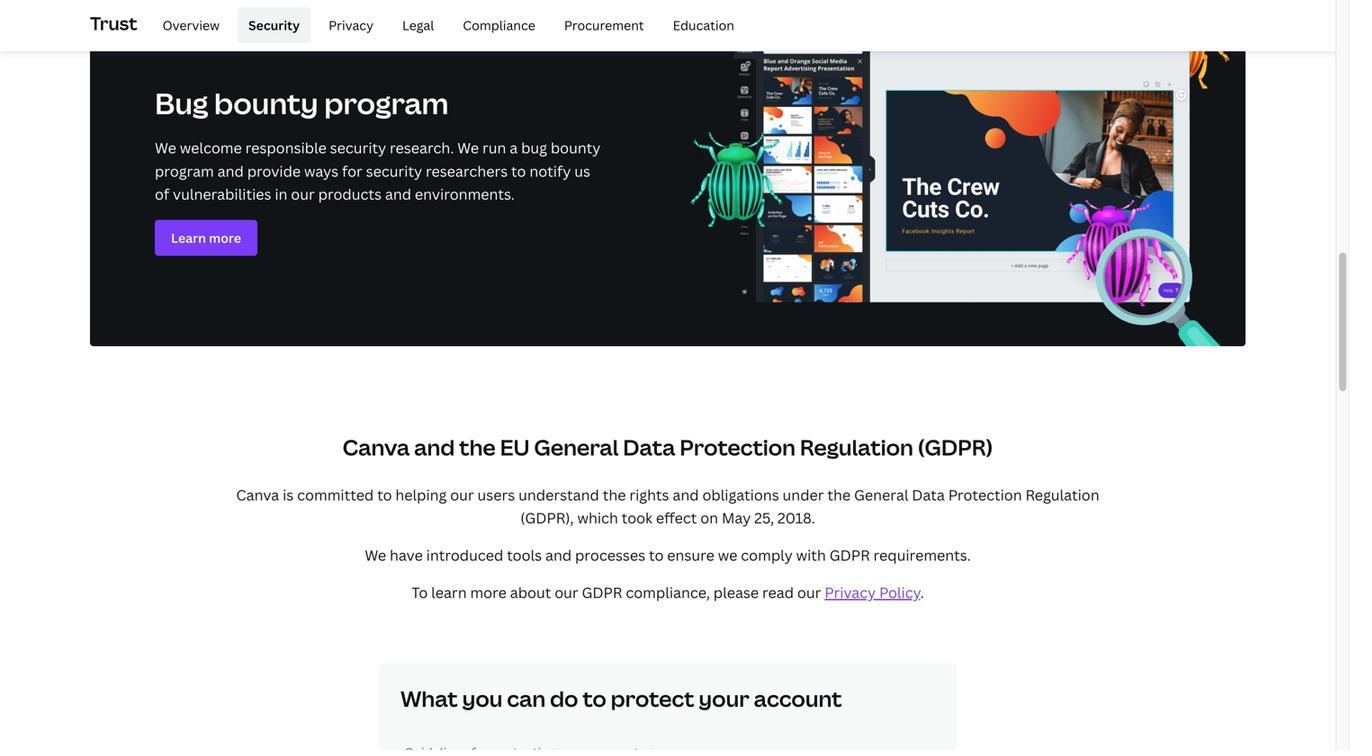 Task type: vqa. For each thing, say whether or not it's contained in the screenshot.
the Create within the Create a design dropdown button
no



Task type: locate. For each thing, give the bounding box(es) containing it.
and inside the canva is committed to helping our users understand the rights and obligations under the general data protection regulation (gdpr), which took effect on may 25, 2018.
[[673, 486, 699, 505]]

our left 'users'
[[450, 486, 474, 505]]

bounty inside we welcome responsible security research. we run a bug bounty program and provide ways for security researchers to notify us of vulnerabilities in our products and environments.
[[551, 138, 601, 158]]

0 vertical spatial general
[[534, 433, 619, 463]]

about
[[510, 584, 551, 603]]

25,
[[755, 509, 774, 528]]

0 vertical spatial security
[[330, 138, 386, 158]]

0 horizontal spatial bounty
[[214, 84, 318, 123]]

more
[[470, 584, 507, 603]]

please
[[714, 584, 759, 603]]

what
[[401, 685, 458, 714]]

obligations
[[703, 486, 779, 505]]

we left welcome
[[155, 138, 176, 158]]

0 vertical spatial regulation
[[800, 433, 914, 463]]

we left have
[[365, 546, 386, 566]]

0 vertical spatial gdpr
[[830, 546, 870, 566]]

bug
[[155, 84, 208, 123]]

1 vertical spatial regulation
[[1026, 486, 1100, 505]]

0 horizontal spatial program
[[155, 161, 214, 181]]

protection down (gdpr) on the right bottom of page
[[949, 486, 1023, 505]]

.
[[921, 584, 925, 603]]

1 horizontal spatial regulation
[[1026, 486, 1100, 505]]

to
[[511, 161, 526, 181], [377, 486, 392, 505], [649, 546, 664, 566], [583, 685, 607, 714]]

research.
[[390, 138, 454, 158]]

welcome
[[180, 138, 242, 158]]

privacy
[[329, 16, 374, 34], [825, 584, 876, 603]]

helping
[[396, 486, 447, 505]]

1 vertical spatial protection
[[949, 486, 1023, 505]]

account
[[754, 685, 842, 714]]

the up which
[[603, 486, 626, 505]]

ensure
[[667, 546, 715, 566]]

of
[[155, 184, 169, 204]]

1 horizontal spatial program
[[324, 84, 449, 123]]

a
[[510, 138, 518, 158]]

our right read
[[798, 584, 822, 603]]

bug bounty program
[[155, 84, 449, 123]]

1 horizontal spatial general
[[855, 486, 909, 505]]

1 vertical spatial canva
[[236, 486, 279, 505]]

and up vulnerabilities
[[218, 161, 244, 181]]

0 horizontal spatial we
[[155, 138, 176, 158]]

general up 'understand'
[[534, 433, 619, 463]]

we
[[155, 138, 176, 158], [458, 138, 479, 158], [365, 546, 386, 566]]

1 horizontal spatial bounty
[[551, 138, 601, 158]]

gdpr down processes
[[582, 584, 623, 603]]

processes
[[575, 546, 646, 566]]

0 vertical spatial privacy
[[329, 16, 374, 34]]

1 vertical spatial security
[[366, 161, 422, 181]]

and
[[218, 161, 244, 181], [385, 184, 412, 204], [414, 433, 455, 463], [673, 486, 699, 505], [546, 546, 572, 566]]

our right in
[[291, 184, 315, 204]]

to inside the canva is committed to helping our users understand the rights and obligations under the general data protection regulation (gdpr), which took effect on may 25, 2018.
[[377, 486, 392, 505]]

data
[[623, 433, 676, 463], [912, 486, 945, 505]]

privacy left legal
[[329, 16, 374, 34]]

canva inside the canva is committed to helping our users understand the rights and obligations under the general data protection regulation (gdpr), which took effect on may 25, 2018.
[[236, 486, 279, 505]]

learn
[[431, 584, 467, 603]]

0 vertical spatial protection
[[680, 433, 796, 463]]

regulation
[[800, 433, 914, 463], [1026, 486, 1100, 505]]

canva up committed
[[343, 433, 410, 463]]

1 horizontal spatial protection
[[949, 486, 1023, 505]]

data down (gdpr) on the right bottom of page
[[912, 486, 945, 505]]

is
[[283, 486, 294, 505]]

took
[[622, 509, 653, 528]]

compliance,
[[626, 584, 710, 603]]

bounty
[[214, 84, 318, 123], [551, 138, 601, 158]]

and up helping
[[414, 433, 455, 463]]

to down a
[[511, 161, 526, 181]]

1 vertical spatial general
[[855, 486, 909, 505]]

in
[[275, 184, 288, 204]]

protection up obligations
[[680, 433, 796, 463]]

bounty up us
[[551, 138, 601, 158]]

canva
[[343, 433, 410, 463], [236, 486, 279, 505]]

the left the eu at the bottom of page
[[459, 433, 496, 463]]

the
[[459, 433, 496, 463], [603, 486, 626, 505], [828, 486, 851, 505]]

to learn more about our gdpr compliance, please read our privacy policy .
[[412, 584, 925, 603]]

1 vertical spatial data
[[912, 486, 945, 505]]

bounty up responsible
[[214, 84, 318, 123]]

0 horizontal spatial privacy
[[329, 16, 374, 34]]

0 horizontal spatial protection
[[680, 433, 796, 463]]

we have introduced tools and processes to ensure we comply with gdpr requirements.
[[365, 546, 971, 566]]

1 vertical spatial program
[[155, 161, 214, 181]]

data up rights
[[623, 433, 676, 463]]

do
[[550, 685, 579, 714]]

security up for
[[330, 138, 386, 158]]

understand
[[519, 486, 600, 505]]

(gdpr)
[[918, 433, 993, 463]]

menu bar
[[145, 7, 745, 43]]

menu bar containing overview
[[145, 7, 745, 43]]

we up the researchers
[[458, 138, 479, 158]]

gdpr
[[830, 546, 870, 566], [582, 584, 623, 603]]

and up "effect"
[[673, 486, 699, 505]]

1 horizontal spatial we
[[365, 546, 386, 566]]

notify
[[530, 161, 571, 181]]

rights
[[630, 486, 669, 505]]

privacy left policy
[[825, 584, 876, 603]]

program
[[324, 84, 449, 123], [155, 161, 214, 181]]

the right under
[[828, 486, 851, 505]]

protection
[[680, 433, 796, 463], [949, 486, 1023, 505]]

0 vertical spatial bounty
[[214, 84, 318, 123]]

0 horizontal spatial gdpr
[[582, 584, 623, 603]]

procurement link
[[554, 7, 655, 43]]

2 horizontal spatial the
[[828, 486, 851, 505]]

0 horizontal spatial the
[[459, 433, 496, 463]]

privacy policy link
[[825, 584, 921, 603]]

general up requirements.
[[855, 486, 909, 505]]

protect
[[611, 685, 695, 714]]

we for is
[[365, 546, 386, 566]]

and right products
[[385, 184, 412, 204]]

we for bounty
[[155, 138, 176, 158]]

program inside we welcome responsible security research. we run a bug bounty program and provide ways for security researchers to notify us of vulnerabilities in our products and environments.
[[155, 161, 214, 181]]

0 horizontal spatial canva
[[236, 486, 279, 505]]

privacy link
[[318, 7, 384, 43]]

2018.
[[778, 509, 816, 528]]

general
[[534, 433, 619, 463], [855, 486, 909, 505]]

gdpr right with
[[830, 546, 870, 566]]

1 vertical spatial bounty
[[551, 138, 601, 158]]

canva left is
[[236, 486, 279, 505]]

data inside the canva is committed to helping our users understand the rights and obligations under the general data protection regulation (gdpr), which took effect on may 25, 2018.
[[912, 486, 945, 505]]

and right tools
[[546, 546, 572, 566]]

1 horizontal spatial canva
[[343, 433, 410, 463]]

can
[[507, 685, 546, 714]]

overview
[[163, 16, 220, 34]]

products
[[318, 184, 382, 204]]

our
[[291, 184, 315, 204], [450, 486, 474, 505], [555, 584, 579, 603], [798, 584, 822, 603]]

0 vertical spatial program
[[324, 84, 449, 123]]

program up of
[[155, 161, 214, 181]]

have
[[390, 546, 423, 566]]

program up research.
[[324, 84, 449, 123]]

0 vertical spatial canva
[[343, 433, 410, 463]]

1 vertical spatial privacy
[[825, 584, 876, 603]]

security down research.
[[366, 161, 422, 181]]

1 horizontal spatial data
[[912, 486, 945, 505]]

security
[[330, 138, 386, 158], [366, 161, 422, 181]]

0 horizontal spatial data
[[623, 433, 676, 463]]

vulnerabilities
[[173, 184, 271, 204]]

what you can do to protect your account
[[401, 685, 842, 714]]

to left helping
[[377, 486, 392, 505]]



Task type: describe. For each thing, give the bounding box(es) containing it.
environments.
[[415, 184, 515, 204]]

overview link
[[152, 7, 231, 43]]

to inside we welcome responsible security research. we run a bug bounty program and provide ways for security researchers to notify us of vulnerabilities in our products and environments.
[[511, 161, 526, 181]]

under
[[783, 486, 824, 505]]

comply
[[741, 546, 793, 566]]

policy
[[880, 584, 921, 603]]

trust
[[90, 11, 137, 35]]

researchers
[[426, 161, 508, 181]]

compliance
[[463, 16, 536, 34]]

0 horizontal spatial regulation
[[800, 433, 914, 463]]

(gdpr),
[[521, 509, 574, 528]]

protection inside the canva is committed to helping our users understand the rights and obligations under the general data protection regulation (gdpr), which took effect on may 25, 2018.
[[949, 486, 1023, 505]]

introduced
[[427, 546, 504, 566]]

procurement
[[564, 16, 644, 34]]

which
[[578, 509, 618, 528]]

1 horizontal spatial the
[[603, 486, 626, 505]]

education link
[[662, 7, 745, 43]]

to left ensure
[[649, 546, 664, 566]]

1 horizontal spatial privacy
[[825, 584, 876, 603]]

we welcome responsible security research. we run a bug bounty program and provide ways for security researchers to notify us of vulnerabilities in our products and environments.
[[155, 138, 601, 204]]

1 vertical spatial gdpr
[[582, 584, 623, 603]]

eu
[[500, 433, 530, 463]]

legal link
[[392, 7, 445, 43]]

us
[[575, 161, 591, 181]]

our inside the canva is committed to helping our users understand the rights and obligations under the general data protection regulation (gdpr), which took effect on may 25, 2018.
[[450, 486, 474, 505]]

legal
[[402, 16, 434, 34]]

canva and the eu general data protection regulation (gdpr)
[[343, 433, 993, 463]]

effect
[[656, 509, 697, 528]]

on
[[701, 509, 719, 528]]

our inside we welcome responsible security research. we run a bug bounty program and provide ways for security researchers to notify us of vulnerabilities in our products and environments.
[[291, 184, 315, 204]]

responsible
[[245, 138, 327, 158]]

provide
[[247, 161, 301, 181]]

we
[[718, 546, 738, 566]]

privacy inside menu bar
[[329, 16, 374, 34]]

you
[[462, 685, 503, 714]]

to
[[412, 584, 428, 603]]

to right do
[[583, 685, 607, 714]]

canva for canva is committed to helping our users understand the rights and obligations under the general data protection regulation (gdpr), which took effect on may 25, 2018.
[[236, 486, 279, 505]]

ways
[[304, 161, 339, 181]]

0 horizontal spatial general
[[534, 433, 619, 463]]

compliance link
[[452, 7, 546, 43]]

our right about
[[555, 584, 579, 603]]

1 horizontal spatial gdpr
[[830, 546, 870, 566]]

security
[[249, 16, 300, 34]]

run
[[483, 138, 506, 158]]

read
[[763, 584, 794, 603]]

2 horizontal spatial we
[[458, 138, 479, 158]]

for
[[342, 161, 363, 181]]

bug
[[521, 138, 547, 158]]

users
[[478, 486, 515, 505]]

canva for canva and the eu general data protection regulation (gdpr)
[[343, 433, 410, 463]]

with
[[797, 546, 826, 566]]

your
[[699, 685, 750, 714]]

regulation inside the canva is committed to helping our users understand the rights and obligations under the general data protection regulation (gdpr), which took effect on may 25, 2018.
[[1026, 486, 1100, 505]]

may
[[722, 509, 751, 528]]

tools
[[507, 546, 542, 566]]

security link
[[238, 7, 311, 43]]

committed
[[297, 486, 374, 505]]

education
[[673, 16, 735, 34]]

requirements.
[[874, 546, 971, 566]]

canva is committed to helping our users understand the rights and obligations under the general data protection regulation (gdpr), which took effect on may 25, 2018.
[[236, 486, 1100, 528]]

0 vertical spatial data
[[623, 433, 676, 463]]

general inside the canva is committed to helping our users understand the rights and obligations under the general data protection regulation (gdpr), which took effect on may 25, 2018.
[[855, 486, 909, 505]]



